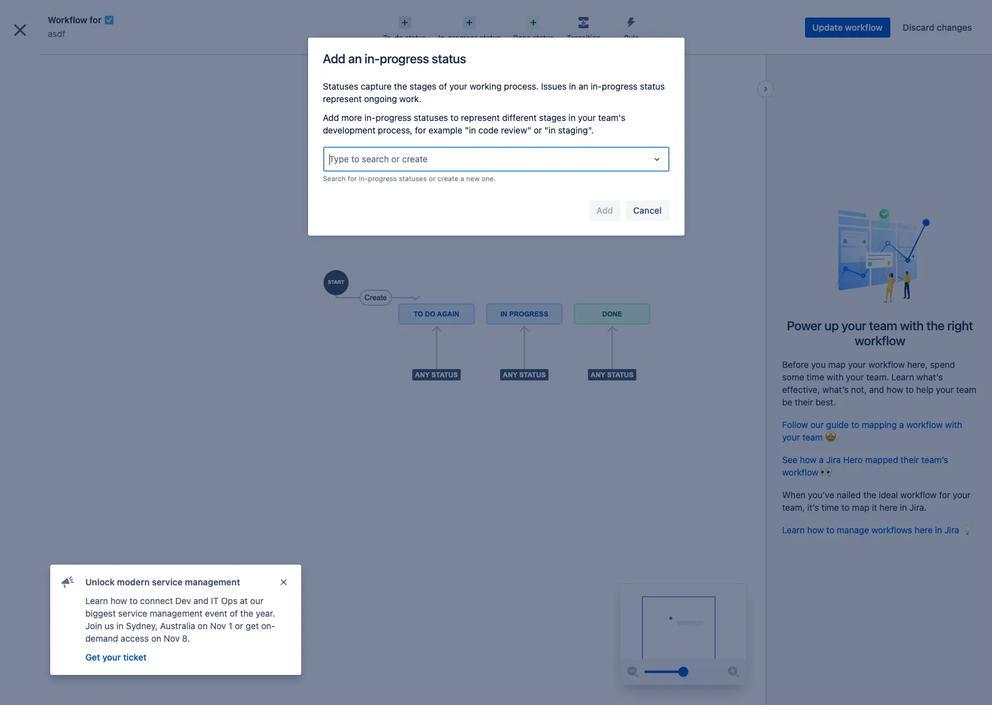Task type: vqa. For each thing, say whether or not it's contained in the screenshot.
the right MORE
yes



Task type: locate. For each thing, give the bounding box(es) containing it.
transition
[[567, 33, 601, 41]]

to down modern
[[130, 596, 138, 607]]

how for learn how to manage workflows here in jira 💡
[[807, 525, 824, 536]]

in- up team's
[[591, 81, 602, 92]]

with up here,
[[900, 319, 924, 333]]

0 horizontal spatial here
[[880, 503, 898, 513]]

stages up staging".
[[539, 112, 566, 123]]

💡
[[962, 525, 973, 536]]

time inside when you've nailed the ideal workflow for your team, it's time to map it here in jira.
[[822, 503, 839, 513]]

what's up best. at bottom
[[822, 385, 849, 395]]

to right 'guide'
[[851, 420, 859, 430]]

1 horizontal spatial their
[[901, 455, 919, 466]]

your inside when you've nailed the ideal workflow for your team, it's time to map it here in jira.
[[953, 490, 971, 501]]

on-
[[261, 621, 275, 632]]

the down at
[[240, 609, 253, 619]]

1 horizontal spatial with
[[900, 319, 924, 333]]

your inside statuses capture the stages of your working process. issues in an in-progress status represent ongoing work.
[[449, 81, 467, 92]]

your inside add more in-progress statuses to represent different stages in your team's development process, for example "in code review" or "in staging".
[[578, 112, 596, 123]]

1 horizontal spatial represent
[[461, 112, 500, 123]]

in-progress status button
[[432, 13, 507, 43]]

power up your team with the right workflow
[[787, 319, 973, 348]]

on down the event
[[198, 621, 208, 632]]

1 vertical spatial stages
[[539, 112, 566, 123]]

asdf down asdf link
[[38, 55, 56, 65]]

1 vertical spatial statuses
[[399, 174, 427, 183]]

in- down the search
[[359, 174, 368, 183]]

represent
[[323, 94, 362, 104], [461, 112, 500, 123]]

0 horizontal spatial "in
[[465, 125, 476, 136]]

0 vertical spatial jira
[[826, 455, 841, 466]]

management
[[185, 577, 240, 588], [150, 609, 203, 619]]

our left 'guide'
[[811, 420, 824, 430]]

in up staging".
[[569, 112, 576, 123]]

primary element
[[8, 0, 754, 35]]

0 vertical spatial add
[[323, 51, 345, 66]]

1 horizontal spatial team
[[869, 319, 897, 333]]

workflow inside power up your team with the right workflow
[[855, 334, 905, 348]]

progress inside statuses capture the stages of your working process. issues in an in-progress status represent ongoing work.
[[602, 81, 638, 92]]

asdf link
[[48, 26, 65, 41]]

how for learn how to connect dev and it ops at our biggest service management event of the year. join us in sydney, australia on nov 1 or get on- demand access on nov 8.
[[110, 596, 127, 607]]

how down it's at bottom
[[807, 525, 824, 536]]

management up the australia
[[150, 609, 203, 619]]

2 add from the top
[[323, 112, 339, 123]]

in right us
[[116, 621, 124, 632]]

statuses inside add more in-progress statuses to represent different stages in your team's development process, for example "in code review" or "in staging".
[[414, 112, 448, 123]]

0 vertical spatial nov
[[210, 621, 226, 632]]

to inside before you map your workflow here, spend some time with your team. learn what's effective, what's not, and how to help your team be their best.
[[906, 385, 914, 395]]

to
[[450, 112, 459, 123], [351, 154, 359, 164], [906, 385, 914, 395], [851, 420, 859, 430], [842, 503, 850, 513], [826, 525, 835, 536], [130, 596, 138, 607]]

their left team's
[[901, 455, 919, 466]]

the up it
[[863, 490, 876, 501]]

add up 'statuses'
[[323, 51, 345, 66]]

2 vertical spatial team
[[802, 432, 823, 443]]

0 vertical spatial team
[[869, 319, 897, 333]]

0 vertical spatial and
[[869, 385, 884, 395]]

1 vertical spatial time
[[822, 503, 839, 513]]

and left it
[[193, 596, 209, 607]]

progress up process,
[[376, 112, 411, 123]]

1 vertical spatial team
[[956, 385, 977, 395]]

their
[[795, 397, 813, 408], [901, 455, 919, 466]]

a left new
[[460, 174, 464, 183]]

to inside when you've nailed the ideal workflow for your team, it's time to map it here in jira.
[[842, 503, 850, 513]]

service up 'sydney,'
[[118, 609, 147, 619]]

workflow for
[[48, 14, 101, 25]]

your inside follow our guide to mapping a workflow with your team
[[782, 432, 800, 443]]

team right the help
[[956, 385, 977, 395]]

status inside popup button
[[533, 33, 554, 41]]

2 horizontal spatial team
[[956, 385, 977, 395]]

asdf
[[48, 28, 65, 39], [38, 55, 56, 65]]

1 vertical spatial here
[[915, 525, 933, 536]]

dismiss image
[[279, 578, 289, 588]]

type to search or create
[[329, 154, 428, 164]]

australia
[[160, 621, 195, 632]]

add for add an in-progress status
[[323, 51, 345, 66]]

map right you
[[828, 359, 846, 370]]

create left new
[[438, 174, 458, 183]]

time inside before you map your workflow here, spend some time with your team. learn what's effective, what's not, and how to help your team be their best.
[[807, 372, 824, 383]]

in- inside add more in-progress statuses to represent different stages in your team's development process, for example "in code review" or "in staging".
[[364, 112, 376, 123]]

discard
[[903, 22, 935, 33]]

learn down team-
[[55, 678, 75, 688]]

more down managed
[[77, 678, 96, 688]]

you're
[[15, 661, 38, 671]]

1 vertical spatial more
[[77, 678, 96, 688]]

represent down 'statuses'
[[323, 94, 362, 104]]

0 horizontal spatial nov
[[164, 634, 180, 644]]

an up 'statuses'
[[348, 51, 362, 66]]

0 vertical spatial more
[[341, 112, 362, 123]]

changes
[[937, 22, 972, 33]]

or right the review"
[[534, 125, 542, 136]]

1 horizontal spatial stages
[[539, 112, 566, 123]]

in- inside statuses capture the stages of your working process. issues in an in-progress status represent ongoing work.
[[591, 81, 602, 92]]

get
[[246, 621, 259, 632]]

0 horizontal spatial represent
[[323, 94, 362, 104]]

asdf inside power up your team with the right workflow dialog
[[48, 28, 65, 39]]

or right 1
[[235, 621, 243, 632]]

more inside add more in-progress statuses to represent different stages in your team's development process, for example "in code review" or "in staging".
[[341, 112, 362, 123]]

example
[[429, 125, 462, 136]]

0 horizontal spatial with
[[827, 372, 844, 383]]

progress down type to search or create
[[368, 174, 397, 183]]

0 horizontal spatial more
[[77, 678, 96, 688]]

management up it
[[185, 577, 240, 588]]

the up work.
[[394, 81, 407, 92]]

learn inside button
[[55, 678, 75, 688]]

Search field
[[754, 7, 879, 27]]

the inside learn how to connect dev and it ops at our biggest service management event of the year. join us in sydney, australia on nov 1 or get on- demand access on nov 8.
[[240, 609, 253, 619]]

our inside learn how to connect dev and it ops at our biggest service management event of the year. join us in sydney, australia on nov 1 or get on- demand access on nov 8.
[[250, 596, 264, 607]]

team left 🤩
[[802, 432, 823, 443]]

1 vertical spatial service
[[118, 609, 147, 619]]

our
[[811, 420, 824, 430], [250, 596, 264, 607]]

progress for search for in-progress statuses or create a new one.
[[368, 174, 397, 183]]

learn down team,
[[782, 525, 805, 536]]

0 horizontal spatial our
[[250, 596, 264, 607]]

process,
[[378, 125, 413, 136]]

0 vertical spatial what's
[[917, 372, 943, 383]]

0 vertical spatial on
[[198, 621, 208, 632]]

represent inside statuses capture the stages of your working process. issues in an in-progress status represent ongoing work.
[[323, 94, 362, 104]]

add more in-progress statuses to represent different stages in your team's development process, for example "in code review" or "in staging".
[[323, 112, 626, 136]]

work.
[[399, 94, 421, 104]]

learn down here,
[[891, 372, 914, 383]]

manage
[[837, 525, 869, 536]]

in inside add more in-progress statuses to represent different stages in your team's development process, for example "in code review" or "in staging".
[[569, 112, 576, 123]]

time
[[807, 372, 824, 383], [822, 503, 839, 513]]

at
[[240, 596, 248, 607]]

"in left code
[[465, 125, 476, 136]]

1 vertical spatial jira
[[945, 525, 959, 536]]

0 vertical spatial stages
[[410, 81, 437, 92]]

in right you're
[[40, 661, 46, 671]]

progress up team's
[[602, 81, 638, 92]]

to inside follow our guide to mapping a workflow with your team
[[851, 420, 859, 430]]

status right do
[[405, 33, 426, 41]]

to left the help
[[906, 385, 914, 395]]

in inside when you've nailed the ideal workflow for your team, it's time to map it here in jira.
[[900, 503, 907, 513]]

status inside statuses capture the stages of your working process. issues in an in-progress status represent ongoing work.
[[640, 81, 665, 92]]

get
[[85, 653, 100, 663]]

be
[[782, 397, 792, 408]]

nov
[[210, 621, 226, 632], [164, 634, 180, 644]]

1 horizontal spatial "in
[[544, 125, 556, 136]]

workflows
[[872, 525, 912, 536]]

jira left 💡
[[945, 525, 959, 536]]

0 horizontal spatial what's
[[822, 385, 849, 395]]

learn inside before you map your workflow here, spend some time with your team. learn what's effective, what's not, and how to help your team be their best.
[[891, 372, 914, 383]]

here down ideal
[[880, 503, 898, 513]]

workflow
[[845, 22, 883, 33], [855, 334, 905, 348], [868, 359, 905, 370], [906, 420, 943, 430], [782, 467, 819, 478], [900, 490, 937, 501]]

0 vertical spatial statuses
[[414, 112, 448, 123]]

0 horizontal spatial and
[[193, 596, 209, 607]]

0 vertical spatial map
[[828, 359, 846, 370]]

represent up code
[[461, 112, 500, 123]]

1 vertical spatial our
[[250, 596, 264, 607]]

1 vertical spatial their
[[901, 455, 919, 466]]

on down 'sydney,'
[[151, 634, 161, 644]]

rule
[[624, 33, 639, 41]]

discard changes button
[[895, 18, 980, 38]]

0 horizontal spatial map
[[828, 359, 846, 370]]

0 horizontal spatial service
[[118, 609, 147, 619]]

create
[[402, 154, 428, 164], [438, 174, 458, 183]]

learn inside learn how to connect dev and it ops at our biggest service management event of the year. join us in sydney, australia on nov 1 or get on- demand access on nov 8.
[[85, 596, 108, 607]]

1 horizontal spatial service
[[152, 577, 183, 588]]

nov down the australia
[[164, 634, 180, 644]]

0 vertical spatial asdf
[[48, 28, 65, 39]]

how down "team."
[[887, 385, 903, 395]]

progress down create button
[[448, 33, 478, 41]]

of inside learn how to connect dev and it ops at our biggest service management event of the year. join us in sydney, australia on nov 1 or get on- demand access on nov 8.
[[230, 609, 238, 619]]

0 vertical spatial create
[[402, 154, 428, 164]]

0 horizontal spatial jira
[[826, 455, 841, 466]]

more inside button
[[77, 678, 96, 688]]

statuses down type to search or create
[[399, 174, 427, 183]]

Search or create a status text field
[[329, 153, 332, 166]]

1 vertical spatial an
[[579, 81, 588, 92]]

management inside learn how to connect dev and it ops at our biggest service management event of the year. join us in sydney, australia on nov 1 or get on- demand access on nov 8.
[[150, 609, 203, 619]]

new
[[466, 174, 480, 183]]

it
[[211, 596, 219, 607]]

learn for learn more
[[55, 678, 75, 688]]

add for add more in-progress statuses to represent different stages in your team's development process, for example "in code review" or "in staging".
[[323, 112, 339, 123]]

team,
[[782, 503, 805, 513]]

staging".
[[558, 125, 594, 136]]

managed
[[76, 661, 108, 671]]

statuses up example in the left top of the page
[[414, 112, 448, 123]]

and down "team."
[[869, 385, 884, 395]]

jira software image
[[33, 10, 117, 25], [33, 10, 117, 25]]

1 horizontal spatial an
[[579, 81, 588, 92]]

0 horizontal spatial an
[[348, 51, 362, 66]]

1
[[228, 621, 232, 632]]

more up "development"
[[341, 112, 362, 123]]

what's up the help
[[917, 372, 943, 383]]

or
[[534, 125, 542, 136], [391, 154, 400, 164], [429, 174, 436, 183], [235, 621, 243, 632]]

1 vertical spatial and
[[193, 596, 209, 607]]

0 horizontal spatial stages
[[410, 81, 437, 92]]

map left it
[[852, 503, 870, 513]]

rule button
[[608, 13, 655, 43]]

0 vertical spatial of
[[439, 81, 447, 92]]

and
[[869, 385, 884, 395], [193, 596, 209, 607]]

more
[[341, 112, 362, 123], [77, 678, 96, 688]]

in-
[[439, 33, 448, 41]]

open image
[[649, 152, 664, 167]]

to up example in the left top of the page
[[450, 112, 459, 123]]

0 horizontal spatial of
[[230, 609, 238, 619]]

1 horizontal spatial what's
[[917, 372, 943, 383]]

jira inside see how a jira hero mapped their team's workflow
[[826, 455, 841, 466]]

1 horizontal spatial jira
[[945, 525, 959, 536]]

how inside learn how to connect dev and it ops at our biggest service management event of the year. join us in sydney, australia on nov 1 or get on- demand access on nov 8.
[[110, 596, 127, 607]]

cancel button
[[626, 201, 669, 221]]

1 horizontal spatial and
[[869, 385, 884, 395]]

time down you
[[807, 372, 824, 383]]

status right done
[[533, 33, 554, 41]]

here down the jira.
[[915, 525, 933, 536]]

how for see how a jira hero mapped their team's workflow
[[800, 455, 817, 466]]

with up best. at bottom
[[827, 372, 844, 383]]

before
[[782, 359, 809, 370]]

1 vertical spatial on
[[151, 634, 161, 644]]

"in left staging".
[[544, 125, 556, 136]]

learn more
[[55, 678, 96, 688]]

1 vertical spatial map
[[852, 503, 870, 513]]

progress down to-do status
[[380, 51, 429, 66]]

hero
[[843, 455, 863, 466]]

group
[[5, 232, 146, 299], [5, 232, 146, 266], [5, 266, 146, 299]]

how inside see how a jira hero mapped their team's workflow
[[800, 455, 817, 466]]

nailed
[[837, 490, 861, 501]]

0 vertical spatial their
[[795, 397, 813, 408]]

how up biggest
[[110, 596, 127, 607]]

1 horizontal spatial create
[[438, 174, 458, 183]]

0 vertical spatial here
[[880, 503, 898, 513]]

how right see
[[800, 455, 817, 466]]

1 vertical spatial with
[[827, 372, 844, 383]]

to left manage
[[826, 525, 835, 536]]

ticket
[[123, 653, 146, 663]]

0 vertical spatial represent
[[323, 94, 362, 104]]

of left working
[[439, 81, 447, 92]]

team inside follow our guide to mapping a workflow with your team
[[802, 432, 823, 443]]

our right at
[[250, 596, 264, 607]]

represent inside add more in-progress statuses to represent different stages in your team's development process, for example "in code review" or "in staging".
[[461, 112, 500, 123]]

progress inside add more in-progress statuses to represent different stages in your team's development process, for example "in code review" or "in staging".
[[376, 112, 411, 123]]

learn for learn how to manage workflows here in jira 💡
[[782, 525, 805, 536]]

0 horizontal spatial on
[[151, 634, 161, 644]]

in- up capture
[[365, 51, 380, 66]]

1 add from the top
[[323, 51, 345, 66]]

a right mapping
[[899, 420, 904, 430]]

asdf down workflow
[[48, 28, 65, 39]]

in-progress status
[[439, 33, 501, 41]]

a up 👀
[[819, 455, 824, 466]]

1 horizontal spatial of
[[439, 81, 447, 92]]

0 horizontal spatial create
[[402, 154, 428, 164]]

0 vertical spatial time
[[807, 372, 824, 383]]

in right issues
[[569, 81, 576, 92]]

team right up
[[869, 319, 897, 333]]

0 vertical spatial an
[[348, 51, 362, 66]]

1 horizontal spatial map
[[852, 503, 870, 513]]

1 vertical spatial add
[[323, 112, 339, 123]]

status
[[405, 33, 426, 41], [480, 33, 501, 41], [533, 33, 554, 41], [432, 51, 466, 66], [640, 81, 665, 92]]

see
[[782, 455, 798, 466]]

map inside when you've nailed the ideal workflow for your team, it's time to map it here in jira.
[[852, 503, 870, 513]]

status down rule popup button
[[640, 81, 665, 92]]

to-do status button
[[377, 13, 432, 43]]

their down effective,
[[795, 397, 813, 408]]

service up connect
[[152, 577, 183, 588]]

in- for add an in-progress status
[[365, 51, 380, 66]]

1 vertical spatial represent
[[461, 112, 500, 123]]

what's
[[917, 372, 943, 383], [822, 385, 849, 395]]

follow
[[782, 420, 808, 430]]

1 horizontal spatial more
[[341, 112, 362, 123]]

1 vertical spatial nov
[[164, 634, 180, 644]]

2 vertical spatial with
[[945, 420, 962, 430]]

0 vertical spatial our
[[811, 420, 824, 430]]

2 horizontal spatial with
[[945, 420, 962, 430]]

for inside when you've nailed the ideal workflow for your team, it's time to map it here in jira.
[[939, 490, 950, 501]]

Zoom level range field
[[645, 660, 723, 685]]

team.
[[866, 372, 889, 383]]

ongoing
[[364, 94, 397, 104]]

learn how to manage workflows here in jira 💡
[[782, 525, 973, 536]]

1 horizontal spatial on
[[198, 621, 208, 632]]

learn up biggest
[[85, 596, 108, 607]]

nov left 1
[[210, 621, 226, 632]]

with inside follow our guide to mapping a workflow with your team
[[945, 420, 962, 430]]

1 vertical spatial of
[[230, 609, 238, 619]]

1 "in from the left
[[465, 125, 476, 136]]

0 vertical spatial with
[[900, 319, 924, 333]]

1 horizontal spatial our
[[811, 420, 824, 430]]

map
[[828, 359, 846, 370], [852, 503, 870, 513]]

of up 1
[[230, 609, 238, 619]]

the
[[394, 81, 407, 92], [926, 319, 945, 333], [863, 490, 876, 501], [240, 609, 253, 619]]

in left 💡
[[935, 525, 942, 536]]

in- for search for in-progress statuses or create a new one.
[[359, 174, 368, 183]]

their inside see how a jira hero mapped their team's workflow
[[901, 455, 919, 466]]

get your ticket button
[[84, 651, 148, 666]]

time down you've
[[822, 503, 839, 513]]

for left example in the left top of the page
[[415, 125, 426, 136]]

in- down ongoing
[[364, 112, 376, 123]]

0 horizontal spatial team
[[802, 432, 823, 443]]

in left the jira.
[[900, 503, 907, 513]]

stages inside add more in-progress statuses to represent different stages in your team's development process, for example "in code review" or "in staging".
[[539, 112, 566, 123]]

for down team's
[[939, 490, 950, 501]]

team
[[869, 319, 897, 333], [956, 385, 977, 395], [802, 432, 823, 443]]

with up team's
[[945, 420, 962, 430]]

create up search for in-progress statuses or create a new one.
[[402, 154, 428, 164]]

1 vertical spatial create
[[438, 174, 458, 183]]

or left new
[[429, 174, 436, 183]]

an right issues
[[579, 81, 588, 92]]

1 horizontal spatial nov
[[210, 621, 226, 632]]

stages up work.
[[410, 81, 437, 92]]

the inside statuses capture the stages of your working process. issues in an in-progress status represent ongoing work.
[[394, 81, 407, 92]]

team's
[[598, 112, 626, 123]]

0 horizontal spatial their
[[795, 397, 813, 408]]

add up "development"
[[323, 112, 339, 123]]

1 vertical spatial management
[[150, 609, 203, 619]]

the left right
[[926, 319, 945, 333]]

add inside add more in-progress statuses to represent different stages in your team's development process, for example "in code review" or "in staging".
[[323, 112, 339, 123]]

add an in-progress status
[[323, 51, 466, 66]]

jira up 👀
[[826, 455, 841, 466]]

close workflow editor image
[[10, 20, 30, 40]]

done
[[513, 33, 531, 41]]

learn more button
[[55, 678, 96, 688]]



Task type: describe. For each thing, give the bounding box(es) containing it.
their inside before you map your workflow here, spend some time with your team. learn what's effective, what's not, and how to help your team be their best.
[[795, 397, 813, 408]]

an inside statuses capture the stages of your working process. issues in an in-progress status represent ongoing work.
[[579, 81, 588, 92]]

search
[[323, 174, 346, 183]]

modern
[[117, 577, 150, 588]]

update workflow
[[812, 22, 883, 33]]

ideal
[[879, 490, 898, 501]]

one.
[[482, 174, 496, 183]]

up
[[825, 319, 839, 333]]

status down the in-
[[432, 51, 466, 66]]

add an in-progress status dialog
[[308, 38, 684, 236]]

zoom out image
[[626, 665, 641, 680]]

in inside statuses capture the stages of your working process. issues in an in-progress status represent ongoing work.
[[569, 81, 576, 92]]

to inside add more in-progress statuses to represent different stages in your team's development process, for example "in code review" or "in staging".
[[450, 112, 459, 123]]

team's
[[921, 455, 948, 466]]

more for add
[[341, 112, 362, 123]]

it
[[872, 503, 877, 513]]

create banner
[[0, 0, 992, 35]]

progress for add an in-progress status
[[380, 51, 429, 66]]

to inside learn how to connect dev and it ops at our biggest service management event of the year. join us in sydney, australia on nov 1 or get on- demand access on nov 8.
[[130, 596, 138, 607]]

done status
[[513, 33, 554, 41]]

join
[[85, 621, 102, 632]]

you're in the workflow viewfinder, use the arrow keys to move it element
[[621, 585, 746, 660]]

workflow inside button
[[845, 22, 883, 33]]

discard changes
[[903, 22, 972, 33]]

👀
[[821, 467, 832, 478]]

year.
[[256, 609, 275, 619]]

with inside power up your team with the right workflow
[[900, 319, 924, 333]]

0 vertical spatial service
[[152, 577, 183, 588]]

more for learn
[[77, 678, 96, 688]]

update workflow button
[[805, 18, 890, 38]]

review"
[[501, 125, 531, 136]]

statuses for or
[[399, 174, 427, 183]]

2 "in from the left
[[544, 125, 556, 136]]

workflow inside before you map your workflow here, spend some time with your team. learn what's effective, what's not, and how to help your team be their best.
[[868, 359, 905, 370]]

learn for learn how to connect dev and it ops at our biggest service management event of the year. join us in sydney, australia on nov 1 or get on- demand access on nov 8.
[[85, 596, 108, 607]]

statuses capture the stages of your working process. issues in an in-progress status represent ongoing work.
[[323, 81, 665, 104]]

guide
[[826, 420, 849, 430]]

a inside see how a jira hero mapped their team's workflow
[[819, 455, 824, 466]]

comment image
[[60, 575, 75, 591]]

for right search
[[348, 174, 357, 183]]

transition button
[[560, 13, 608, 43]]

1 vertical spatial asdf
[[38, 55, 56, 65]]

jira.
[[909, 503, 927, 513]]

create
[[465, 12, 492, 22]]

learn how to connect dev and it ops at our biggest service management event of the year. join us in sydney, australia on nov 1 or get on- demand access on nov 8.
[[85, 596, 275, 644]]

code
[[478, 125, 499, 136]]

mapped
[[865, 455, 898, 466]]

issues
[[541, 81, 567, 92]]

here inside when you've nailed the ideal workflow for your team, it's time to map it here in jira.
[[880, 503, 898, 513]]

status down create button
[[480, 33, 501, 41]]

you've
[[808, 490, 834, 501]]

create button
[[457, 7, 500, 27]]

your inside button
[[102, 653, 121, 663]]

when
[[782, 490, 806, 501]]

and inside learn how to connect dev and it ops at our biggest service management event of the year. join us in sydney, australia on nov 1 or get on- demand access on nov 8.
[[193, 596, 209, 607]]

to-do status
[[383, 33, 426, 41]]

before you map your workflow here, spend some time with your team. learn what's effective, what's not, and how to help your team be their best.
[[782, 359, 977, 408]]

search
[[362, 154, 389, 164]]

workflow
[[48, 14, 87, 25]]

service inside learn how to connect dev and it ops at our biggest service management event of the year. join us in sydney, australia on nov 1 or get on- demand access on nov 8.
[[118, 609, 147, 619]]

in inside learn how to connect dev and it ops at our biggest service management event of the year. join us in sydney, australia on nov 1 or get on- demand access on nov 8.
[[116, 621, 124, 632]]

mapping
[[862, 420, 897, 430]]

best.
[[816, 397, 836, 408]]

of inside statuses capture the stages of your working process. issues in an in-progress status represent ongoing work.
[[439, 81, 447, 92]]

statuses
[[323, 81, 358, 92]]

event
[[205, 609, 227, 619]]

here,
[[907, 359, 928, 370]]

8.
[[182, 634, 190, 644]]

to-
[[383, 33, 395, 41]]

a inside follow our guide to mapping a workflow with your team
[[899, 420, 904, 430]]

ops
[[221, 596, 238, 607]]

update
[[812, 22, 843, 33]]

workflow inside when you've nailed the ideal workflow for your team, it's time to map it here in jira.
[[900, 490, 937, 501]]

power
[[787, 319, 822, 333]]

for inside add more in-progress statuses to represent different stages in your team's development process, for example "in code review" or "in staging".
[[415, 125, 426, 136]]

1 vertical spatial what's
[[822, 385, 849, 395]]

or inside learn how to connect dev and it ops at our biggest service management event of the year. join us in sydney, australia on nov 1 or get on- demand access on nov 8.
[[235, 621, 243, 632]]

done status button
[[507, 13, 560, 43]]

demand
[[85, 634, 118, 644]]

access
[[121, 634, 149, 644]]

get your ticket
[[85, 653, 146, 663]]

biggest
[[85, 609, 116, 619]]

or right the search
[[391, 154, 400, 164]]

team inside power up your team with the right workflow
[[869, 319, 897, 333]]

connect
[[140, 596, 173, 607]]

how inside before you map your workflow here, spend some time with your team. learn what's effective, what's not, and how to help your team be their best.
[[887, 385, 903, 395]]

workflow inside follow our guide to mapping a workflow with your team
[[906, 420, 943, 430]]

dev
[[175, 596, 191, 607]]

you
[[811, 359, 826, 370]]

you're in a team-managed project
[[15, 661, 135, 671]]

some
[[782, 372, 804, 383]]

with inside before you map your workflow here, spend some time with your team. learn what's effective, what's not, and how to help your team be their best.
[[827, 372, 844, 383]]

the inside power up your team with the right workflow
[[926, 319, 945, 333]]

working
[[470, 81, 502, 92]]

team inside before you map your workflow here, spend some time with your team. learn what's effective, what's not, and how to help your team be their best.
[[956, 385, 977, 395]]

development
[[323, 125, 376, 136]]

to right type
[[351, 154, 359, 164]]

us
[[105, 621, 114, 632]]

1 horizontal spatial here
[[915, 525, 933, 536]]

your inside power up your team with the right workflow
[[842, 319, 866, 333]]

unlock
[[85, 577, 115, 588]]

follow our guide to mapping a workflow with your team
[[782, 420, 962, 443]]

the inside when you've nailed the ideal workflow for your team, it's time to map it here in jira.
[[863, 490, 876, 501]]

project
[[110, 661, 135, 671]]

sydney,
[[126, 621, 158, 632]]

a left team-
[[48, 661, 52, 671]]

🤩
[[825, 432, 836, 443]]

power up your team with the right workflow dialog
[[0, 0, 992, 706]]

when you've nailed the ideal workflow for your team, it's time to map it here in jira.
[[782, 490, 971, 513]]

spend
[[930, 359, 955, 370]]

statuses for to
[[414, 112, 448, 123]]

in- for add more in-progress statuses to represent different stages in your team's development process, for example "in code review" or "in staging".
[[364, 112, 376, 123]]

search for in-progress statuses or create a new one.
[[323, 174, 496, 183]]

help
[[916, 385, 934, 395]]

for right workflow
[[89, 14, 101, 25]]

zoom in image
[[726, 665, 741, 680]]

workflow inside see how a jira hero mapped their team's workflow
[[782, 467, 819, 478]]

it's
[[807, 503, 819, 513]]

effective,
[[782, 385, 820, 395]]

cancel
[[633, 205, 662, 216]]

and inside before you map your workflow here, spend some time with your team. learn what's effective, what's not, and how to help your team be their best.
[[869, 385, 884, 395]]

0 vertical spatial management
[[185, 577, 240, 588]]

capture
[[361, 81, 392, 92]]

type
[[329, 154, 349, 164]]

process.
[[504, 81, 539, 92]]

stages inside statuses capture the stages of your working process. issues in an in-progress status represent ongoing work.
[[410, 81, 437, 92]]

progress for add more in-progress statuses to represent different stages in your team's development process, for example "in code review" or "in staging".
[[376, 112, 411, 123]]

map inside before you map your workflow here, spend some time with your team. learn what's effective, what's not, and how to help your team be their best.
[[828, 359, 846, 370]]

progress inside popup button
[[448, 33, 478, 41]]

or inside add more in-progress statuses to represent different stages in your team's development process, for example "in code review" or "in staging".
[[534, 125, 542, 136]]

our inside follow our guide to mapping a workflow with your team
[[811, 420, 824, 430]]

unlock modern service management
[[85, 577, 240, 588]]



